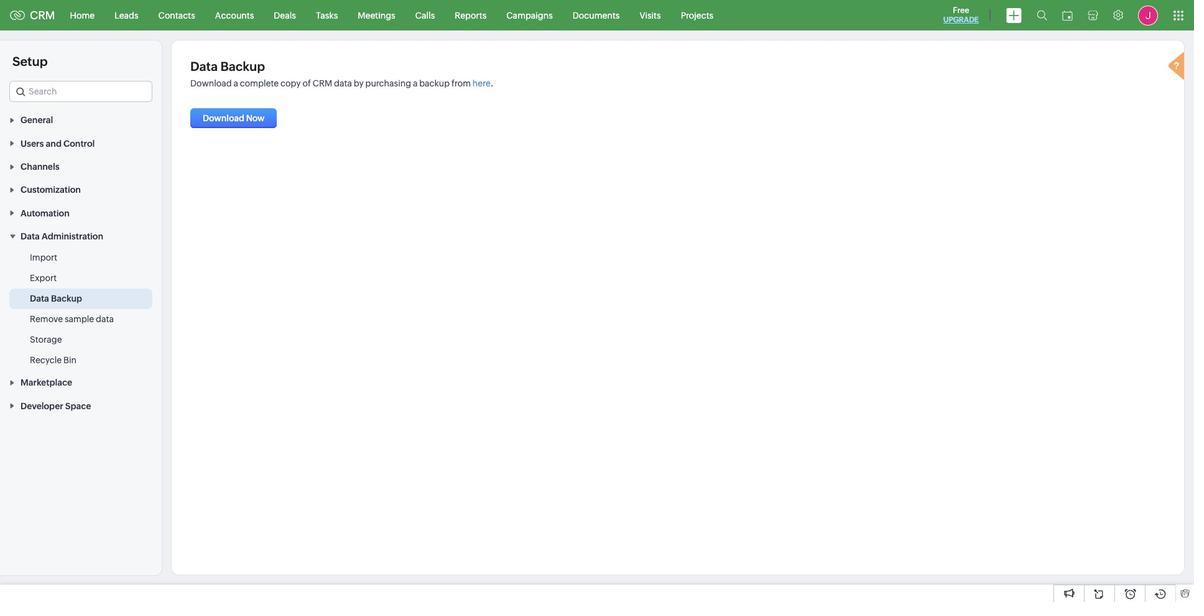 Task type: locate. For each thing, give the bounding box(es) containing it.
export link
[[30, 272, 57, 284]]

data down export link
[[30, 294, 49, 304]]

setup
[[12, 54, 48, 68]]

a left backup
[[413, 78, 418, 88]]

upgrade
[[944, 16, 979, 24]]

data inside dropdown button
[[21, 232, 40, 241]]

data
[[190, 59, 218, 73], [21, 232, 40, 241], [30, 294, 49, 304]]

0 vertical spatial download
[[190, 78, 232, 88]]

0 vertical spatial data
[[190, 59, 218, 73]]

2 a from the left
[[413, 78, 418, 88]]

crm left home link
[[30, 9, 55, 22]]

backup up complete
[[221, 59, 265, 73]]

0 horizontal spatial data backup
[[30, 294, 82, 304]]

sample
[[65, 314, 94, 324]]

data left by
[[334, 78, 352, 88]]

help image
[[1166, 50, 1191, 84]]

remove sample data
[[30, 314, 114, 324]]

recycle bin
[[30, 355, 77, 365]]

0 horizontal spatial backup
[[51, 294, 82, 304]]

campaigns link
[[497, 0, 563, 30]]

calls
[[416, 10, 435, 20]]

users
[[21, 139, 44, 149]]

crm
[[30, 9, 55, 22], [313, 78, 332, 88]]

data for the data administration dropdown button
[[21, 232, 40, 241]]

2 vertical spatial data
[[30, 294, 49, 304]]

home
[[70, 10, 95, 20]]

contacts
[[158, 10, 195, 20]]

visits
[[640, 10, 661, 20]]

free upgrade
[[944, 6, 979, 24]]

create menu element
[[999, 0, 1030, 30]]

developer space
[[21, 401, 91, 411]]

1 horizontal spatial a
[[413, 78, 418, 88]]

download now button
[[190, 108, 277, 128]]

data administration region
[[0, 248, 162, 371]]

0 vertical spatial crm
[[30, 9, 55, 22]]

deals
[[274, 10, 296, 20]]

data backup up 'remove'
[[30, 294, 82, 304]]

.
[[491, 78, 494, 88]]

1 vertical spatial data
[[21, 232, 40, 241]]

data right sample
[[96, 314, 114, 324]]

developer
[[21, 401, 63, 411]]

meetings link
[[348, 0, 406, 30]]

documents link
[[563, 0, 630, 30]]

data down contacts in the left of the page
[[190, 59, 218, 73]]

backup
[[420, 78, 450, 88]]

data backup link
[[30, 293, 82, 305]]

0 horizontal spatial crm
[[30, 9, 55, 22]]

remove sample data link
[[30, 313, 114, 325]]

1 vertical spatial crm
[[313, 78, 332, 88]]

data
[[334, 78, 352, 88], [96, 314, 114, 324]]

1 horizontal spatial data
[[334, 78, 352, 88]]

a
[[234, 78, 238, 88], [413, 78, 418, 88]]

channels button
[[0, 155, 162, 178]]

complete
[[240, 78, 279, 88]]

1 horizontal spatial data backup
[[190, 59, 265, 73]]

0 horizontal spatial data
[[96, 314, 114, 324]]

leads link
[[105, 0, 148, 30]]

reports link
[[445, 0, 497, 30]]

home link
[[60, 0, 105, 30]]

search image
[[1037, 10, 1048, 21]]

channels
[[21, 162, 60, 172]]

download inside button
[[203, 113, 245, 123]]

recycle bin link
[[30, 354, 77, 367]]

1 vertical spatial data backup
[[30, 294, 82, 304]]

meetings
[[358, 10, 396, 20]]

1 vertical spatial backup
[[51, 294, 82, 304]]

0 vertical spatial backup
[[221, 59, 265, 73]]

data up import link
[[21, 232, 40, 241]]

0 vertical spatial data backup
[[190, 59, 265, 73]]

data inside region
[[30, 294, 49, 304]]

download up download now button
[[190, 78, 232, 88]]

reports
[[455, 10, 487, 20]]

1 vertical spatial download
[[203, 113, 245, 123]]

1 horizontal spatial backup
[[221, 59, 265, 73]]

profile element
[[1131, 0, 1166, 30]]

backup inside the data administration region
[[51, 294, 82, 304]]

backup
[[221, 59, 265, 73], [51, 294, 82, 304]]

download
[[190, 78, 232, 88], [203, 113, 245, 123]]

download left now
[[203, 113, 245, 123]]

1 a from the left
[[234, 78, 238, 88]]

contacts link
[[148, 0, 205, 30]]

projects
[[681, 10, 714, 20]]

a left complete
[[234, 78, 238, 88]]

None field
[[9, 81, 152, 102]]

crm right of
[[313, 78, 332, 88]]

from
[[452, 78, 471, 88]]

import
[[30, 253, 57, 263]]

calls link
[[406, 0, 445, 30]]

0 horizontal spatial a
[[234, 78, 238, 88]]

data backup up complete
[[190, 59, 265, 73]]

1 vertical spatial data
[[96, 314, 114, 324]]

data backup
[[190, 59, 265, 73], [30, 294, 82, 304]]

backup up remove sample data link
[[51, 294, 82, 304]]

recycle
[[30, 355, 62, 365]]



Task type: vqa. For each thing, say whether or not it's contained in the screenshot.
Company
no



Task type: describe. For each thing, give the bounding box(es) containing it.
calendar image
[[1063, 10, 1073, 20]]

and
[[46, 139, 62, 149]]

tasks link
[[306, 0, 348, 30]]

users and control
[[21, 139, 95, 149]]

documents
[[573, 10, 620, 20]]

data for data backup link
[[30, 294, 49, 304]]

automation button
[[0, 201, 162, 224]]

developer space button
[[0, 394, 162, 417]]

deals link
[[264, 0, 306, 30]]

data administration
[[21, 232, 103, 241]]

tasks
[[316, 10, 338, 20]]

here link
[[473, 78, 491, 88]]

marketplace
[[21, 378, 72, 388]]

here
[[473, 78, 491, 88]]

accounts
[[215, 10, 254, 20]]

projects link
[[671, 0, 724, 30]]

purchasing
[[366, 78, 411, 88]]

1 horizontal spatial crm
[[313, 78, 332, 88]]

space
[[65, 401, 91, 411]]

by
[[354, 78, 364, 88]]

leads
[[115, 10, 139, 20]]

data administration button
[[0, 224, 162, 248]]

visits link
[[630, 0, 671, 30]]

search element
[[1030, 0, 1055, 30]]

data inside region
[[96, 314, 114, 324]]

bin
[[63, 355, 77, 365]]

Search text field
[[10, 82, 152, 101]]

0 vertical spatial data
[[334, 78, 352, 88]]

accounts link
[[205, 0, 264, 30]]

storage link
[[30, 334, 62, 346]]

administration
[[42, 232, 103, 241]]

customization button
[[0, 178, 162, 201]]

download for download now
[[203, 113, 245, 123]]

export
[[30, 273, 57, 283]]

now
[[246, 113, 265, 123]]

users and control button
[[0, 132, 162, 155]]

download a complete copy of crm data by purchasing a backup from here .
[[190, 78, 494, 88]]

data backup inside the data administration region
[[30, 294, 82, 304]]

remove
[[30, 314, 63, 324]]

automation
[[21, 208, 70, 218]]

copy
[[281, 78, 301, 88]]

download now
[[203, 113, 265, 123]]

marketplace button
[[0, 371, 162, 394]]

profile image
[[1139, 5, 1159, 25]]

download for download a complete copy of crm data by purchasing a backup from here .
[[190, 78, 232, 88]]

general button
[[0, 108, 162, 132]]

general
[[21, 115, 53, 125]]

crm link
[[10, 9, 55, 22]]

control
[[63, 139, 95, 149]]

campaigns
[[507, 10, 553, 20]]

import link
[[30, 251, 57, 264]]

customization
[[21, 185, 81, 195]]

of
[[303, 78, 311, 88]]

free
[[953, 6, 970, 15]]

storage
[[30, 335, 62, 345]]

create menu image
[[1007, 8, 1022, 23]]



